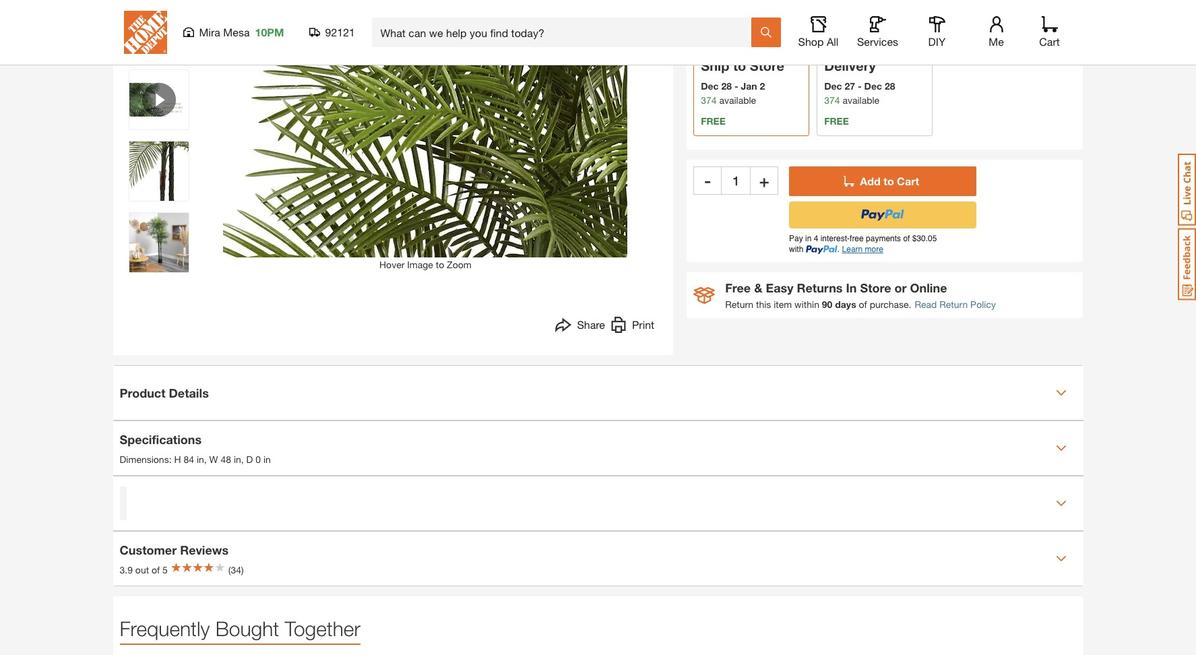 Task type: locate. For each thing, give the bounding box(es) containing it.
1 horizontal spatial in
[[234, 453, 241, 465]]

1 available from the left
[[720, 95, 757, 106]]

cart inside button
[[897, 175, 920, 188]]

+ button
[[750, 167, 779, 195]]

mira right 6221145769001 image at the left top of the page
[[199, 26, 220, 38]]

2 in from the left
[[234, 453, 241, 465]]

, left d
[[241, 453, 244, 465]]

days
[[836, 299, 857, 310]]

out
[[135, 564, 149, 575]]

services button
[[857, 16, 900, 49]]

shop all button
[[797, 16, 840, 49]]

0 horizontal spatial cart
[[897, 175, 920, 188]]

dec down ship
[[701, 80, 719, 92]]

mesa
[[757, 20, 780, 32], [223, 26, 250, 38]]

customer
[[120, 542, 177, 557]]

store inside 'free & easy returns in store or online return this item within 90 days of purchase. read return policy'
[[861, 281, 892, 295]]

of inside 'free & easy returns in store or online return this item within 90 days of purchase. read return policy'
[[859, 299, 868, 310]]

0 vertical spatial store
[[750, 58, 785, 74]]

2 vertical spatial caret image
[[1056, 554, 1067, 564]]

customer reviews
[[120, 542, 229, 557]]

add
[[860, 175, 881, 188]]

10pm
[[255, 26, 284, 38]]

1 374 from the left
[[701, 95, 717, 106]]

the home depot logo image
[[124, 11, 167, 54]]

in
[[197, 453, 204, 465], [234, 453, 241, 465], [264, 453, 271, 465]]

What can we help you find today? search field
[[381, 18, 751, 47]]

28 left jan
[[722, 80, 732, 92]]

of right days
[[859, 299, 868, 310]]

return right read
[[940, 299, 968, 310]]

0 vertical spatial cart
[[1040, 35, 1060, 48]]

product
[[120, 385, 166, 400]]

1 vertical spatial caret image
[[1056, 498, 1067, 509]]

1 horizontal spatial mira
[[736, 20, 755, 32]]

1 horizontal spatial ,
[[241, 453, 244, 465]]

1 horizontal spatial of
[[859, 299, 868, 310]]

read return policy link
[[915, 298, 996, 312]]

online
[[911, 281, 948, 295]]

free down ship to store dec 28 - jan 2 374 available
[[701, 115, 726, 127]]

1 horizontal spatial dec
[[825, 80, 842, 92]]

1 horizontal spatial 28
[[885, 80, 896, 92]]

2 available from the left
[[843, 95, 880, 106]]

1 horizontal spatial cart
[[1040, 35, 1060, 48]]

0 horizontal spatial dec
[[701, 80, 719, 92]]

return
[[726, 299, 754, 310], [940, 299, 968, 310]]

,
[[204, 453, 207, 465], [241, 453, 244, 465]]

, left the w at the left of page
[[204, 453, 207, 465]]

1 caret image from the top
[[1056, 388, 1067, 398]]

0 horizontal spatial in
[[197, 453, 204, 465]]

to up services
[[861, 20, 870, 32]]

store
[[750, 58, 785, 74], [861, 281, 892, 295]]

in right 0
[[264, 453, 271, 465]]

dec
[[701, 80, 719, 92], [825, 80, 842, 92], [865, 80, 883, 92]]

92121 button
[[309, 26, 356, 39]]

to up jan
[[733, 58, 746, 74]]

caret image
[[1056, 443, 1067, 454]]

- right 27
[[858, 80, 862, 92]]

free
[[701, 115, 726, 127], [825, 115, 849, 127]]

pickup
[[694, 20, 723, 32]]

374 down delivery
[[825, 95, 840, 106]]

share button
[[556, 317, 605, 336]]

reviews
[[180, 542, 229, 557]]

0 horizontal spatial store
[[750, 58, 785, 74]]

add to cart
[[860, 175, 920, 188]]

28 right 27
[[885, 80, 896, 92]]

shop
[[799, 35, 824, 48]]

1 horizontal spatial -
[[735, 80, 739, 92]]

0 horizontal spatial 28
[[722, 80, 732, 92]]

1 vertical spatial cart
[[897, 175, 920, 188]]

1 return from the left
[[726, 299, 754, 310]]

available down jan
[[720, 95, 757, 106]]

to inside ship to store dec 28 - jan 2 374 available
[[733, 58, 746, 74]]

84
[[184, 453, 194, 465]]

add to cart button
[[790, 167, 977, 196]]

(34)
[[228, 564, 244, 575]]

available down 27
[[843, 95, 880, 106]]

None field
[[722, 167, 750, 195]]

pickup at mira mesa
[[694, 20, 780, 32]]

return down free
[[726, 299, 754, 310]]

diy
[[929, 35, 946, 48]]

dec inside ship to store dec 28 - jan 2 374 available
[[701, 80, 719, 92]]

mesa right "at" on the top of the page
[[757, 20, 780, 32]]

mira right "at" on the top of the page
[[736, 20, 755, 32]]

cart
[[1040, 35, 1060, 48], [897, 175, 920, 188]]

in
[[846, 281, 857, 295]]

92121
[[872, 21, 899, 33], [325, 26, 355, 38]]

cart right add
[[897, 175, 920, 188]]

ship to store dec 28 - jan 2 374 available
[[701, 58, 785, 106]]

of left 5
[[152, 564, 160, 575]]

0 vertical spatial caret image
[[1056, 388, 1067, 398]]

-
[[735, 80, 739, 92], [858, 80, 862, 92], [705, 171, 711, 190]]

to inside delivering to 92121
[[861, 20, 870, 32]]

0 horizontal spatial free
[[701, 115, 726, 127]]

1 horizontal spatial store
[[861, 281, 892, 295]]

together
[[285, 617, 361, 640]]

1 dec from the left
[[701, 80, 719, 92]]

92121 link
[[872, 20, 899, 34]]

in right 48
[[234, 453, 241, 465]]

free down 27
[[825, 115, 849, 127]]

available
[[720, 95, 757, 106], [843, 95, 880, 106]]

cart right me
[[1040, 35, 1060, 48]]

- left the +
[[705, 171, 711, 190]]

2 28 from the left
[[885, 80, 896, 92]]

hover image to zoom
[[380, 259, 472, 270]]

mira mesa button
[[736, 20, 780, 32]]

all
[[827, 35, 839, 48]]

1 , from the left
[[204, 453, 207, 465]]

1 horizontal spatial free
[[825, 115, 849, 127]]

hover image to zoom button
[[223, 0, 628, 272]]

me button
[[975, 16, 1018, 49]]

returns
[[797, 281, 843, 295]]

to
[[861, 20, 870, 32], [733, 58, 746, 74], [884, 175, 894, 188], [436, 259, 444, 270]]

of
[[859, 299, 868, 310], [152, 564, 160, 575]]

2 374 from the left
[[825, 95, 840, 106]]

92121 inside delivering to 92121
[[872, 21, 899, 33]]

27
[[845, 80, 856, 92]]

374 inside ship to store dec 28 - jan 2 374 available
[[701, 95, 717, 106]]

1 free from the left
[[701, 115, 726, 127]]

3 caret image from the top
[[1056, 554, 1067, 564]]

purchase.
[[870, 299, 912, 310]]

diy button
[[916, 16, 959, 49]]

2 horizontal spatial dec
[[865, 80, 883, 92]]

28
[[722, 80, 732, 92], [885, 80, 896, 92]]

at
[[726, 20, 734, 32]]

- inside ship to store dec 28 - jan 2 374 available
[[735, 80, 739, 92]]

1 horizontal spatial mesa
[[757, 20, 780, 32]]

2 free from the left
[[825, 115, 849, 127]]

- inside button
[[705, 171, 711, 190]]

2 horizontal spatial -
[[858, 80, 862, 92]]

0 horizontal spatial -
[[705, 171, 711, 190]]

2 return from the left
[[940, 299, 968, 310]]

1 horizontal spatial available
[[843, 95, 880, 106]]

ship
[[701, 58, 730, 74]]

0 horizontal spatial return
[[726, 299, 754, 310]]

dec left 27
[[825, 80, 842, 92]]

1 horizontal spatial 374
[[825, 95, 840, 106]]

cart link
[[1035, 16, 1065, 49]]

0
[[256, 453, 261, 465]]

0 vertical spatial of
[[859, 299, 868, 310]]

delivering
[[817, 20, 859, 32]]

0 horizontal spatial ,
[[204, 453, 207, 465]]

dimensions:
[[120, 453, 172, 465]]

to right add
[[884, 175, 894, 188]]

easy
[[766, 281, 794, 295]]

0 horizontal spatial 374
[[701, 95, 717, 106]]

specifications dimensions: h 84 in , w 48 in , d 0 in
[[120, 432, 271, 465]]

nearly natural artificial trees 5480 31.3 image
[[129, 213, 188, 272]]

mira
[[736, 20, 755, 32], [199, 26, 220, 38]]

caret image
[[1056, 388, 1067, 398], [1056, 498, 1067, 509], [1056, 554, 1067, 564]]

2 caret image from the top
[[1056, 498, 1067, 509]]

374 down ship
[[701, 95, 717, 106]]

0 horizontal spatial available
[[720, 95, 757, 106]]

1 28 from the left
[[722, 80, 732, 92]]

dec right 27
[[865, 80, 883, 92]]

1 vertical spatial of
[[152, 564, 160, 575]]

in right 84 on the bottom left of page
[[197, 453, 204, 465]]

mesa left 10pm
[[223, 26, 250, 38]]

store up purchase.
[[861, 281, 892, 295]]

store up "2" on the top
[[750, 58, 785, 74]]

1 horizontal spatial 92121
[[872, 21, 899, 33]]

2 dec from the left
[[825, 80, 842, 92]]

0 horizontal spatial mira
[[199, 26, 220, 38]]

2 horizontal spatial in
[[264, 453, 271, 465]]

product details
[[120, 385, 209, 400]]

1 vertical spatial store
[[861, 281, 892, 295]]

- left jan
[[735, 80, 739, 92]]

374
[[701, 95, 717, 106], [825, 95, 840, 106]]

to for cart
[[884, 175, 894, 188]]

1 horizontal spatial return
[[940, 299, 968, 310]]

0 horizontal spatial 92121
[[325, 26, 355, 38]]

available inside ship to store dec 28 - jan 2 374 available
[[720, 95, 757, 106]]



Task type: describe. For each thing, give the bounding box(es) containing it.
product details button
[[113, 366, 1084, 420]]

print button
[[611, 317, 655, 336]]

hover
[[380, 259, 405, 270]]

w
[[209, 453, 218, 465]]

374 inside delivery dec 27 - dec 28 374 available
[[825, 95, 840, 106]]

or
[[895, 281, 907, 295]]

image
[[407, 259, 433, 270]]

print
[[632, 318, 655, 331]]

delivery dec 27 - dec 28 374 available
[[825, 58, 896, 106]]

feedback link image
[[1178, 228, 1197, 301]]

+
[[760, 171, 769, 190]]

3 dec from the left
[[865, 80, 883, 92]]

this
[[756, 299, 772, 310]]

5
[[163, 564, 168, 575]]

available inside delivery dec 27 - dec 28 374 available
[[843, 95, 880, 106]]

6285989914001 image
[[129, 70, 188, 129]]

caret image inside product details button
[[1056, 388, 1067, 398]]

specifications
[[120, 432, 202, 447]]

0 horizontal spatial of
[[152, 564, 160, 575]]

details
[[169, 385, 209, 400]]

3.9 out of 5
[[120, 564, 168, 575]]

item
[[774, 299, 792, 310]]

2 , from the left
[[241, 453, 244, 465]]

3 in from the left
[[264, 453, 271, 465]]

28 inside ship to store dec 28 - jan 2 374 available
[[722, 80, 732, 92]]

shop all
[[799, 35, 839, 48]]

to for store
[[733, 58, 746, 74]]

mira mesa 10pm
[[199, 26, 284, 38]]

2
[[760, 80, 765, 92]]

3.9
[[120, 564, 133, 575]]

icon image
[[694, 287, 715, 304]]

delivery
[[825, 58, 876, 74]]

28 inside delivery dec 27 - dec 28 374 available
[[885, 80, 896, 92]]

to left zoom
[[436, 259, 444, 270]]

1 in from the left
[[197, 453, 204, 465]]

share
[[577, 318, 605, 331]]

read
[[915, 299, 937, 310]]

to for 92121
[[861, 20, 870, 32]]

h
[[174, 453, 181, 465]]

me
[[989, 35, 1004, 48]]

&
[[755, 281, 763, 295]]

jan
[[741, 80, 758, 92]]

0 horizontal spatial mesa
[[223, 26, 250, 38]]

delivering to 92121
[[817, 20, 899, 33]]

free for dec
[[825, 115, 849, 127]]

live chat image
[[1178, 154, 1197, 226]]

cart inside 'link'
[[1040, 35, 1060, 48]]

free & easy returns in store or online return this item within 90 days of purchase. read return policy
[[726, 281, 996, 310]]

6221145769001 image
[[129, 0, 188, 58]]

d
[[246, 453, 253, 465]]

90
[[822, 299, 833, 310]]

services
[[858, 35, 899, 48]]

bought
[[216, 617, 279, 640]]

within
[[795, 299, 820, 310]]

- inside delivery dec 27 - dec 28 374 available
[[858, 80, 862, 92]]

nearly natural artificial trees 5480 4f.2 image
[[129, 142, 188, 201]]

free for to
[[701, 115, 726, 127]]

free
[[726, 281, 751, 295]]

frequently
[[120, 617, 210, 640]]

48
[[221, 453, 231, 465]]

92121 inside button
[[325, 26, 355, 38]]

policy
[[971, 299, 996, 310]]

zoom
[[447, 259, 472, 270]]

frequently bought together
[[120, 617, 361, 640]]

- button
[[694, 167, 722, 195]]

store inside ship to store dec 28 - jan 2 374 available
[[750, 58, 785, 74]]



Task type: vqa. For each thing, say whether or not it's contained in the screenshot.
The Add To Cart
yes



